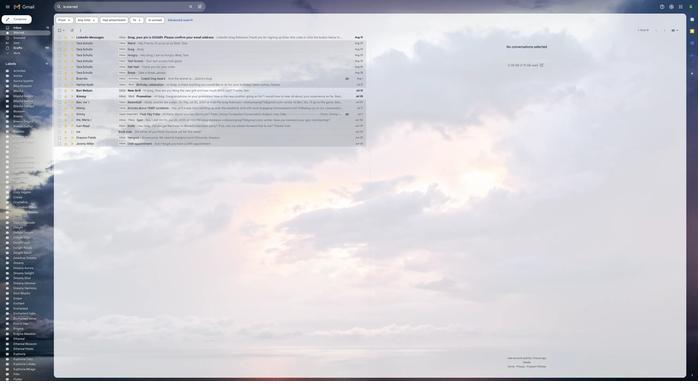 Task type: locate. For each thing, give the bounding box(es) containing it.
jun 29
[[395, 138, 404, 142], [395, 145, 404, 148], [395, 151, 404, 155]]

blissful serene link
[[15, 110, 37, 115]]

inbox inside inbox basketball - great, sounds like a plan. on thu, jul 20, 2023 at 4:48 pm greg robinson <robinsongreg175@gmail.com> wrote: hi ben, yes, i'll go to the game. best, greg on thu, jul 20, 2023 at 4:33 pm ben
[[133, 112, 140, 115]]

cascade down the car link
[[15, 172, 28, 176]]

crystalline
[[15, 223, 31, 227], [15, 228, 31, 233], [15, 234, 31, 238]]

brad
[[85, 86, 92, 90]]

0 vertical spatial aug 29
[[395, 46, 404, 50]]

dreamy for dreamy link
[[15, 290, 26, 294]]

your
[[162, 66, 169, 70]]

inbox for basketball
[[133, 112, 140, 115]]

more
[[15, 57, 23, 61]]

gmail image
[[15, 3, 41, 12]]

20, up the "here's"
[[406, 112, 411, 116]]

1 dmv from the left
[[142, 158, 149, 162]]

your left gym on the top
[[332, 131, 339, 136]]

inbox inside inbox new grill - hi greg, how are you liking the new grill and how much did it cost? thanks, ben
[[133, 99, 140, 102]]

8 row from the top
[[60, 84, 407, 91]]

2 crystalline from the top
[[15, 228, 31, 233]]

3
[[98, 112, 99, 116]]

1 vertical spatial ,
[[89, 131, 90, 135]]

weekend,
[[252, 118, 266, 122]]

no
[[563, 50, 568, 54]]

delight down delight lush link at the bottom left of page
[[15, 273, 25, 278]]

blissful delight
[[15, 105, 37, 109]]

hey down yimby at left
[[164, 125, 169, 129]]

0 horizontal spatial new
[[206, 99, 212, 103]]

search mail image
[[61, 3, 70, 12]]

jul for great, sounds like a plan. on thu, jul 20, 2023 at 4:48 pm greg robinson <robinsongreg175@gmail.com> wrote: hi ben, yes, i'll go to the game. best, greg on thu, jul 20, 2023 at 4:33 pm ben
[[396, 112, 399, 115]]

0 horizontal spatial ican
[[85, 138, 91, 142]]

tara schultz for hungry
[[85, 59, 103, 63]]

4 yo from the left
[[189, 46, 193, 50]]

1 jun 29 from the top
[[395, 138, 404, 142]]

1 horizontal spatial 20,
[[406, 112, 411, 116]]

2 horizontal spatial of
[[578, 71, 581, 75]]

1 aug 28 from the top
[[395, 66, 404, 69]]

would
[[230, 92, 239, 96], [296, 105, 305, 109]]

from
[[65, 20, 73, 25]]

inbox inside inbox weird - hey franny, yo yo yo yo yo best, tara
[[133, 46, 140, 50]]

, for me
[[89, 131, 90, 135]]

enigma
[[26, 133, 37, 137], [15, 363, 26, 368], [15, 369, 26, 373]]

blissful down bliss
[[15, 99, 26, 103]]

me left maria on the top
[[85, 131, 89, 135]]

everyone,
[[162, 151, 176, 155]]

2 dazzle from the top
[[15, 245, 25, 250]]

follow link to manage storage image
[[600, 70, 605, 75]]

aug 28 for good.
[[395, 66, 404, 69]]

10 row from the top
[[60, 97, 407, 104]]

jul up jul 20
[[396, 105, 400, 109]]

1 work from the top
[[143, 92, 149, 96]]

31 for -
[[401, 40, 404, 43]]

inbox for greg,
[[133, 40, 140, 43]]

inbox inside inbox nah nah - thank you for your order.
[[133, 73, 140, 76]]

delight up serene
[[26, 105, 37, 109]]

0 vertical spatial fri,
[[436, 125, 441, 129]]

2 has attachment image from the top
[[384, 125, 389, 129]]

aurora down aurora link
[[15, 88, 25, 92]]

sounds
[[171, 112, 181, 116]]

1 horizontal spatial dmv
[[207, 158, 214, 162]]

1 vertical spatial work
[[143, 105, 149, 109]]

cherish peace link
[[15, 189, 37, 193]]

1 row from the top
[[60, 38, 407, 45]]

3 cozy from the top
[[15, 212, 22, 216]]

1 aug 29 from the top
[[395, 46, 404, 50]]

and right grill
[[219, 99, 225, 103]]

1 vertical spatial is
[[198, 92, 200, 96]]

2 yo from the left
[[180, 46, 184, 50]]

inbox hungry - hey greg, i am so hungry. best, tara
[[133, 59, 210, 63]]

16 row from the top
[[60, 137, 407, 143]]

cozy down the cozy link
[[15, 206, 22, 210]]

row containing ican read
[[60, 137, 407, 143]]

aurora sparkle link
[[15, 88, 37, 92]]

the up "our" on the right of page
[[357, 112, 362, 116]]

yet
[[198, 145, 203, 149]]

blissful for blissful tranquil
[[15, 116, 26, 120]]

0 vertical spatial jun 29
[[395, 138, 404, 142]]

2 enchanted from the top
[[15, 347, 31, 351]]

blossom up breeze link
[[15, 122, 28, 126]]

dazzle link
[[15, 240, 25, 244]]

work for birthday
[[143, 92, 149, 96]]

cherish peace
[[15, 189, 37, 193]]

bubbles down bubbles link
[[15, 150, 27, 154]]

aug for yo
[[395, 46, 400, 50]]

2 thu, from the left
[[394, 112, 400, 116]]

inbox inside inbox dmv appointment - don't forget you have a dmv appointment.
[[133, 158, 140, 161]]

1 horizontal spatial robinson
[[255, 112, 268, 116]]

blissful up blossom link
[[15, 116, 26, 120]]

inbox for invite
[[133, 138, 140, 142]]

1 vertical spatial petals
[[26, 273, 35, 278]]

hey for hey greg, i am so hungry. best, tara
[[156, 59, 162, 63]]

grayson
[[85, 151, 97, 155], [232, 151, 244, 155]]

jul 31
[[396, 99, 404, 102]]

blissful
[[15, 99, 26, 103], [15, 105, 26, 109], [15, 110, 26, 115], [15, 116, 26, 120], [23, 324, 33, 328]]

jul 28
[[396, 105, 404, 109]]

0 vertical spatial how
[[172, 99, 179, 103]]

jun
[[442, 125, 447, 129], [187, 131, 193, 136], [395, 132, 399, 135], [395, 138, 400, 142], [395, 145, 400, 148], [395, 151, 400, 155], [395, 158, 400, 161]]

delight starlit link
[[15, 279, 35, 283]]

1 horizontal spatial that
[[434, 118, 440, 122]]

dreamy down dreamy link
[[15, 296, 26, 300]]

about left the yimby, at the right of page
[[383, 118, 392, 122]]

your up thanks,
[[259, 92, 266, 96]]

crystalline up dazzle link
[[15, 234, 31, 238]]

row containing linkedin messages
[[60, 38, 407, 45]]

0 vertical spatial for
[[174, 72, 178, 77]]

sent link
[[15, 46, 22, 50]]

some
[[413, 118, 421, 122]]

hi
[[185, 92, 188, 96], [160, 99, 163, 103], [171, 105, 175, 109], [326, 112, 329, 116], [181, 125, 184, 129], [158, 151, 161, 155]]

would down dog!
[[230, 92, 239, 96]]

ocean
[[32, 228, 41, 233]]

enchant
[[15, 335, 27, 339]]

aug for good.
[[395, 66, 400, 69]]

1 horizontal spatial up
[[346, 118, 350, 122]]

inbox for test
[[133, 66, 140, 69]]

2 29 from the top
[[400, 53, 404, 56]]

0 horizontal spatial and
[[219, 99, 225, 103]]

tara schultz
[[85, 46, 103, 50], [85, 53, 103, 57], [85, 59, 103, 63], [85, 66, 103, 70], [85, 72, 103, 77], [85, 79, 103, 83]]

inbox inside inbox invite - hey greg, did you get the invite to ahmed's bachelor party? if so, can you please forward that to me? thanks! ican
[[133, 138, 140, 142]]

hangout
[[142, 151, 155, 155]]

None search field
[[60, 2, 229, 13]]

,
[[91, 112, 91, 116], [89, 131, 90, 135]]

advanced search
[[187, 20, 214, 25]]

2 aug 28 from the top
[[395, 73, 404, 76]]

3 jun 29 from the top
[[395, 151, 404, 155]]

we
[[177, 151, 182, 155]]

1 20, from the left
[[216, 112, 221, 116]]

advanced
[[187, 20, 203, 25]]

6 tara schultz from the top
[[85, 79, 103, 83]]

gb
[[573, 71, 577, 75], [586, 71, 590, 75]]

0 horizontal spatial folks
[[170, 125, 178, 129]]

ican left read
[[85, 138, 91, 142]]

2 ican from the left
[[317, 138, 323, 142]]

1 schultz from the top
[[92, 46, 103, 50]]

delight petals
[[15, 273, 35, 278]]

work up new
[[143, 92, 149, 96]]

inbox inside labels 'navigation'
[[15, 29, 24, 33]]

12 row from the top
[[60, 111, 442, 117]]

aug 29 for best,
[[395, 46, 404, 50]]

jun 29 for hey greg, did you get the invite to ahmed's bachelor party? if so, can you please forward that to me? thanks! ican
[[395, 138, 404, 142]]

3 aug 28 from the top
[[395, 79, 404, 83]]

greg, up weird
[[142, 40, 151, 44]]

, left maria on the top
[[89, 131, 90, 135]]

aug for your
[[395, 40, 400, 43]]

is unread button
[[162, 19, 183, 26]]

petals inside the cascade petals link
[[29, 183, 38, 188]]

did
[[150, 145, 155, 149]]

inbox inside inbox hungry - hey greg, i am so hungry. best, tara
[[133, 60, 140, 63]]

your left the email
[[207, 40, 215, 44]]

dreamy for dreamy delight
[[15, 302, 26, 306]]

tara for weird
[[85, 46, 91, 50]]

inbox inside 'inbox greg - body'
[[133, 53, 140, 56]]

1 vertical spatial me
[[85, 131, 89, 135]]

ximmy down ben , me 3
[[85, 118, 95, 122]]

hey up 'have'
[[304, 125, 310, 129]]

0 horizontal spatial dmv
[[142, 158, 149, 162]]

2 jun 29 from the top
[[395, 145, 404, 148]]

cell
[[390, 92, 407, 97]]

15 row from the top
[[60, 130, 407, 137]]

None checkbox
[[64, 31, 68, 36], [64, 72, 68, 77], [64, 79, 68, 83], [64, 92, 68, 97], [64, 98, 68, 103], [64, 112, 68, 116], [64, 118, 68, 123], [64, 138, 68, 142], [64, 144, 68, 149], [64, 151, 68, 156], [64, 31, 68, 36], [64, 72, 68, 77], [64, 79, 68, 83], [64, 92, 68, 97], [64, 98, 68, 103], [64, 112, 68, 116], [64, 118, 68, 123], [64, 138, 68, 142], [64, 144, 68, 149], [64, 151, 68, 156]]

nah down test
[[142, 72, 148, 77]]

i left am
[[172, 59, 172, 63]]

me , maria 2
[[85, 131, 102, 135]]

0 horizontal spatial on
[[209, 105, 212, 109]]

lush
[[26, 268, 33, 272]]

2 vertical spatial of
[[22, 358, 25, 362]]

delight down bubbles aurora "link"
[[28, 155, 38, 160]]

1 vertical spatial new
[[254, 105, 260, 109]]

<robinsongreg175@gmail.com> up the please
[[247, 131, 293, 136]]

the down it
[[248, 105, 253, 109]]

how left are at the top of the page
[[172, 99, 179, 103]]

of inside row
[[165, 145, 168, 149]]

1 horizontal spatial harlow
[[301, 92, 311, 96]]

1 31 from the top
[[401, 40, 404, 43]]

plans
[[143, 132, 150, 135]]

yo
[[176, 46, 180, 50], [180, 46, 184, 50], [185, 46, 188, 50], [189, 46, 193, 50]]

party?
[[232, 138, 242, 142]]

schultz for nah nah
[[92, 72, 103, 77]]

new down cost? on the top of page
[[254, 105, 260, 109]]

is inside button
[[165, 20, 168, 25]]

0 vertical spatial wrote:
[[316, 112, 325, 116]]

inbox inside the inbox test scores - your test scores look good.
[[133, 66, 140, 69]]

so left far.
[[362, 105, 366, 109]]

1 vertical spatial enigma
[[15, 363, 26, 368]]

that left really
[[434, 118, 440, 122]]

yes, left 'did!'
[[162, 131, 168, 136]]

cascade down crystalline wander link
[[26, 245, 39, 250]]

2 vertical spatial for
[[204, 145, 208, 149]]

inbox for greg
[[133, 53, 140, 56]]

2 vertical spatial crystalline
[[15, 234, 31, 238]]

no conversations selected main content
[[60, 15, 699, 381]]

18 row from the top
[[60, 150, 407, 156]]

breeze down blossom link
[[15, 127, 25, 131]]

1 horizontal spatial is
[[198, 92, 200, 96]]

0 vertical spatial on
[[209, 105, 212, 109]]

snoozed
[[15, 40, 28, 44]]

1 vertical spatial cozy
[[15, 206, 22, 210]]

has attachment image for hi there, would you two like to join? from, ximmy forwarded conversation subject: hey folks ------------------------ from: ximmy <prettyprettygood77@gmail.com> date: fri, jun 16, 2023 at 4:26 pm
[[384, 125, 389, 129]]

6 row from the top
[[60, 71, 407, 78]]

0 vertical spatial is
[[165, 40, 168, 44]]

on
[[199, 112, 203, 116], [389, 112, 393, 116], [177, 131, 181, 136]]

2 nah from the left
[[149, 72, 155, 77]]

wander
[[31, 234, 43, 238]]

robinson up weekend,
[[255, 112, 268, 116]]

crystalline for wander
[[15, 234, 31, 238]]

2 vertical spatial like
[[217, 125, 222, 129]]

petals down mirage
[[29, 183, 38, 188]]

like up "did"
[[240, 92, 245, 96]]

to left do
[[245, 92, 248, 96]]

0 horizontal spatial ,
[[89, 131, 90, 135]]

6 schultz from the top
[[92, 79, 103, 83]]

crystalline ocean link
[[15, 228, 41, 233]]

dreamy elixir
[[15, 307, 34, 311]]

0 vertical spatial me
[[92, 112, 97, 116]]

used
[[591, 71, 598, 75]]

dreamy up dreamy aurora
[[15, 290, 26, 294]]

1 vertical spatial how
[[238, 105, 244, 109]]

2 up from the left
[[346, 118, 350, 122]]

1 vertical spatial jun 29
[[395, 145, 404, 148]]

3 breeze from the top
[[15, 139, 25, 143]]

aurora
[[15, 82, 25, 86], [15, 88, 25, 92], [28, 150, 38, 154], [27, 296, 37, 300]]

am
[[173, 59, 178, 63]]

crystalline wander
[[15, 234, 43, 238]]

1 29 from the top
[[400, 46, 404, 50]]

1 horizontal spatial new
[[254, 105, 260, 109]]

body
[[152, 53, 160, 57]]

0 vertical spatial <robinsongreg175@gmail.com>
[[269, 112, 315, 116]]

breeze for breeze link
[[15, 127, 25, 131]]

0 horizontal spatial for
[[174, 72, 178, 77]]

28 for order.
[[401, 73, 404, 76]]

1 vertical spatial <robinsongreg175@gmail.com>
[[247, 131, 293, 136]]

2 tara schultz from the top
[[85, 53, 103, 57]]

on right plan.
[[199, 112, 203, 116]]

5 schultz from the top
[[92, 72, 103, 77]]

0 vertical spatial ,
[[91, 112, 91, 116]]

new left grill
[[206, 99, 212, 103]]

29 for hi everyone, we need to hangout soon! sincerely, grayson
[[400, 151, 404, 155]]

new
[[142, 99, 149, 103]]

1 horizontal spatial grayson
[[232, 151, 244, 155]]

conversations right no
[[569, 50, 593, 54]]

29 for hey franny, yo yo yo yo yo best, tara
[[400, 46, 404, 50]]

dreamy up dreamy elixir
[[15, 302, 26, 306]]

would left love
[[296, 105, 305, 109]]

dmv
[[142, 158, 149, 162], [207, 158, 214, 162]]

3 tara schultz from the top
[[85, 59, 103, 63]]

labels heading
[[6, 68, 50, 73]]

dreamy down the dreamy delight link
[[15, 307, 26, 311]]

row containing ben nelson
[[60, 97, 407, 104]]

our
[[356, 118, 361, 122]]

crystalline down crystalline link
[[15, 228, 31, 233]]

row containing harlow noah
[[60, 91, 407, 97]]

so right am
[[179, 59, 182, 63]]

2 breeze from the top
[[15, 133, 25, 137]]

9 row from the top
[[60, 91, 407, 97]]

jul for hi greg, congratulations on your promotion! how is the new position going so far? i would love to hear all about your experience so far. best, ximmy
[[396, 105, 400, 109]]

cascade for cascade grace
[[15, 172, 28, 176]]

do
[[249, 92, 253, 96]]

4 schultz from the top
[[92, 66, 103, 70]]

you right 'have'
[[312, 131, 317, 136]]

book
[[190, 145, 197, 149]]

nah down scores
[[149, 72, 155, 77]]

0 horizontal spatial i
[[169, 131, 170, 136]]

zephyr
[[26, 139, 37, 143]]

aurora inside "link"
[[28, 150, 38, 154]]

blissful for blissful delight
[[15, 105, 26, 109]]

jul left 17 in the top of the page
[[397, 119, 400, 122]]

2 cozy from the top
[[15, 206, 22, 210]]

0 vertical spatial petals
[[29, 183, 38, 188]]

3 schultz from the top
[[92, 59, 103, 63]]

2 horizontal spatial i
[[294, 105, 295, 109]]

1 dazzle from the top
[[15, 240, 25, 244]]

tara for hungry
[[85, 59, 91, 63]]

3 29 from the top
[[400, 60, 404, 63]]

can
[[251, 138, 257, 142]]

need
[[183, 151, 190, 155]]

2 vertical spatial cozy
[[15, 212, 22, 216]]

blissful link
[[15, 99, 26, 103]]

1 horizontal spatial thu,
[[394, 112, 400, 116]]

1 vertical spatial aug 29
[[395, 53, 404, 56]]

aug
[[395, 40, 400, 43], [395, 46, 400, 50], [395, 53, 400, 56], [395, 60, 400, 63], [395, 66, 400, 69], [395, 73, 400, 76], [395, 79, 400, 83], [397, 86, 402, 89]]

1 horizontal spatial i
[[172, 59, 172, 63]]

2 horizontal spatial like
[[240, 92, 245, 96]]

2 work from the top
[[143, 105, 149, 109]]

0 vertical spatial cozy
[[15, 200, 22, 205]]

1 gb from the left
[[573, 71, 577, 75]]

0 vertical spatial aug 28
[[395, 66, 404, 69]]

1 vertical spatial aug 28
[[395, 73, 404, 76]]

2 20, from the left
[[406, 112, 411, 116]]

1 tara schultz from the top
[[85, 46, 103, 50]]

0 horizontal spatial 20,
[[216, 112, 221, 116]]

conversations up the 'super important fwd: hey folks - hi there, would you two like to join? from, ximmy forwarded conversation subject: hey folks ------------------------ from: ximmy <prettyprettygood77@gmail.com> date: fri, jun 16, 2023 at 4:26 pm'
[[303, 118, 324, 122]]

the right get
[[186, 138, 191, 142]]

30,
[[193, 131, 198, 136]]

delight up delight lush link at the bottom left of page
[[15, 262, 25, 266]]

0 horizontal spatial gb
[[573, 71, 577, 75]]

has attachment button
[[111, 19, 143, 26]]

important
[[141, 125, 153, 129]]

inbox for hungry
[[133, 60, 140, 63]]

like right two
[[217, 125, 222, 129]]

great,
[[161, 112, 170, 116]]

inbox articles about yimby problems - hey ya'll it was nice catching up over the weekend, and with such engaging conversations too! following up on our conversations about yimby, here's some articles that really piqued my interest
[[133, 118, 477, 122]]

dreamy elixir link
[[15, 307, 34, 311]]

jul 20
[[396, 112, 404, 115]]

the right and
[[194, 86, 199, 90]]

1 horizontal spatial on
[[351, 118, 355, 122]]

2 schultz from the top
[[92, 53, 103, 57]]

has attachment image
[[384, 85, 389, 90], [384, 125, 389, 129]]

delight down the delight petals
[[15, 279, 25, 283]]

2 vertical spatial aug 28
[[395, 79, 404, 83]]

main menu image
[[6, 5, 11, 10]]

None checkbox
[[64, 39, 68, 44], [64, 46, 68, 51], [64, 52, 68, 57], [64, 59, 68, 64], [64, 66, 68, 70], [64, 85, 68, 90], [64, 105, 68, 110], [64, 125, 68, 129], [64, 131, 68, 136], [64, 157, 68, 162], [64, 39, 68, 44], [64, 46, 68, 51], [64, 52, 68, 57], [64, 59, 68, 64], [64, 66, 68, 70], [64, 85, 68, 90], [64, 105, 68, 110], [64, 125, 68, 129], [64, 131, 68, 136], [64, 157, 68, 162]]

1 breeze from the top
[[15, 127, 25, 131]]

bubbles
[[15, 144, 27, 148], [15, 150, 27, 154], [15, 155, 27, 160]]

0 horizontal spatial of
[[22, 358, 25, 362]]

hey for hey greg, did you get the invite to ahmed's bachelor party? if so, can you please forward that to me? thanks! ican
[[153, 138, 159, 142]]

breeze zephyr link
[[15, 139, 37, 143]]

you left have on the top left of the page
[[191, 158, 196, 162]]

0 horizontal spatial yes,
[[162, 131, 168, 136]]

for right the yet
[[204, 145, 208, 149]]

0 horizontal spatial thu,
[[204, 112, 210, 116]]

of inside labels 'navigation'
[[22, 358, 25, 362]]

5 29 from the top
[[400, 145, 404, 148]]

inbox inside the inbox hangout
[[133, 151, 140, 155]]

4 29 from the top
[[400, 138, 404, 142]]

3 enchanted from the top
[[15, 352, 31, 356]]

1 vertical spatial bubbles
[[15, 150, 27, 154]]

0 vertical spatial has attachment image
[[384, 85, 389, 90]]

5 row from the top
[[60, 65, 407, 71]]

3 bubbles from the top
[[15, 155, 27, 160]]

2 horizontal spatial conversations
[[569, 50, 593, 54]]

1 has attachment image from the top
[[384, 85, 389, 90]]

6 29 from the top
[[400, 151, 404, 155]]

1 vertical spatial 31
[[401, 99, 404, 102]]

inbox
[[15, 29, 24, 33], [133, 40, 140, 43], [133, 46, 140, 50], [133, 53, 140, 56], [133, 60, 140, 63], [133, 66, 140, 69], [133, 73, 140, 76], [133, 79, 140, 83], [133, 86, 140, 89], [133, 92, 140, 96], [133, 99, 140, 102], [133, 105, 140, 109], [133, 112, 140, 115], [133, 119, 140, 122], [133, 132, 140, 135], [133, 138, 140, 142], [133, 151, 140, 155], [133, 158, 140, 161]]

jul up jul 28
[[396, 99, 400, 102]]

Search mail text field
[[70, 5, 206, 10]]

delight delight link
[[15, 257, 37, 261]]

dmv down soon! on the left
[[207, 158, 214, 162]]

1 vertical spatial breeze
[[15, 133, 25, 137]]

bubbles inside bubbles aurora "link"
[[15, 150, 27, 154]]

catching
[[221, 118, 233, 122]]

hey down body
[[156, 59, 162, 63]]

tara
[[85, 46, 91, 50], [202, 46, 208, 50], [85, 53, 91, 57], [85, 59, 91, 63], [203, 59, 210, 63], [85, 66, 91, 70], [85, 72, 91, 77], [85, 79, 91, 83]]

19 row from the top
[[60, 156, 407, 163]]

you right are at the top of the page
[[185, 99, 191, 103]]

that right forward
[[287, 138, 293, 142]]

1 horizontal spatial folks
[[311, 125, 319, 129]]

0 vertical spatial breeze
[[15, 127, 25, 131]]

inbox inside inbox break - take a break, please.
[[133, 79, 140, 83]]

1 vertical spatial calm
[[32, 347, 39, 351]]

0 vertical spatial elixir
[[26, 262, 33, 266]]

1 cozy from the top
[[15, 200, 22, 205]]

0 vertical spatial is
[[165, 20, 168, 25]]

folks up 'did!'
[[170, 125, 178, 129]]

dewdrop up giggles on the left bottom
[[23, 206, 37, 210]]

grayson down 'party?'
[[232, 151, 244, 155]]

3 crystalline from the top
[[15, 234, 31, 238]]

4 tara schultz from the top
[[85, 66, 103, 70]]

1 bubbles from the top
[[15, 144, 27, 148]]

1 vertical spatial robinson
[[232, 131, 246, 136]]

calm up velvet
[[32, 347, 39, 351]]

yes, left i'll
[[337, 112, 343, 116]]

elixir for dreamy elixir
[[27, 307, 34, 311]]

inbox for break
[[133, 79, 140, 83]]

hey for hi there, would you two like to join? from, ximmy forwarded conversation subject: hey folks ------------------------ from: ximmy <prettyprettygood77@gmail.com> date: fri, jun 16, 2023 at 4:26 pm
[[164, 125, 169, 129]]

aug for quinn's
[[397, 86, 402, 89]]

2 31 from the top
[[401, 99, 404, 102]]

wishes,
[[289, 92, 300, 96]]

maria
[[91, 131, 99, 135]]

completed
[[15, 195, 31, 199]]

2 bubbles from the top
[[15, 150, 27, 154]]

row
[[60, 38, 407, 45], [60, 45, 407, 52], [60, 52, 407, 58], [60, 58, 407, 65], [60, 65, 407, 71], [60, 71, 407, 78], [60, 78, 407, 84], [60, 84, 407, 91], [60, 91, 407, 97], [60, 97, 407, 104], [60, 104, 407, 111], [60, 111, 442, 117], [60, 117, 477, 124], [60, 124, 477, 130], [60, 130, 407, 137], [60, 137, 407, 143], [60, 143, 407, 150], [60, 150, 407, 156], [60, 156, 407, 163]]

ben
[[85, 99, 91, 103], [271, 99, 277, 103], [85, 112, 91, 116], [437, 112, 442, 116]]

activities inside labels 'navigation'
[[15, 77, 29, 81]]

grayson up jeremy on the left
[[85, 151, 97, 155]]

inbox inside inbox articles about yimby problems - hey ya'll it was nice catching up over the weekend, and with such engaging conversations too! following up on our conversations about yimby, here's some articles that really piqued my interest
[[133, 119, 140, 122]]

blissful for blissful serene
[[15, 110, 26, 115]]

tara schultz for weird
[[85, 46, 103, 50]]

go
[[348, 112, 352, 116]]

elixir up lush
[[26, 262, 33, 266]]

dreamy for dreamy elixir
[[15, 307, 26, 311]]

meadow
[[27, 369, 39, 373]]

cozy for the cozy link
[[15, 200, 22, 205]]

3 aug 29 from the top
[[395, 60, 404, 63]]

row containing jeremy miller
[[60, 156, 407, 163]]

dreamy down starlit
[[29, 285, 41, 289]]

tara schultz for greg
[[85, 53, 103, 57]]

labels navigation
[[0, 15, 60, 381]]

2 aug 29 from the top
[[395, 53, 404, 56]]

1 vertical spatial activities
[[143, 86, 155, 89]]

0 horizontal spatial would
[[230, 92, 239, 96]]

at left 4:48 on the left of page
[[230, 112, 233, 116]]

tranquil
[[26, 116, 38, 120]]

1 horizontal spatial is
[[245, 105, 248, 109]]

mirage
[[29, 178, 39, 182]]

inbox inside 'inbox greg, your pin is 002689. please confirm your email address -'
[[133, 40, 140, 43]]

aug for hungry.
[[395, 60, 400, 63]]

5 tara schultz from the top
[[85, 72, 103, 77]]



Task type: describe. For each thing, give the bounding box(es) containing it.
scores
[[149, 66, 159, 70]]

dreamy for dreamy aurora
[[15, 296, 26, 300]]

hi up appointment at the top left of page
[[158, 151, 161, 155]]

inbox greg, your pin is 002689. please confirm your email address -
[[133, 40, 241, 44]]

1 vertical spatial a
[[188, 112, 190, 116]]

11 row from the top
[[60, 104, 407, 111]]

1 thu, from the left
[[204, 112, 210, 116]]

ximmy up ben , me 3
[[85, 105, 96, 109]]

please.
[[174, 79, 185, 83]]

1 nah from the left
[[142, 72, 148, 77]]

delight down 'delight' link
[[15, 257, 25, 261]]

1 yo from the left
[[176, 46, 180, 50]]

0 horizontal spatial is
[[165, 40, 168, 44]]

aurora up dreamy delight
[[27, 296, 37, 300]]

glimmer
[[27, 313, 40, 317]]

2 gb from the left
[[586, 71, 590, 75]]

ember
[[15, 330, 25, 334]]

tara schultz for break
[[85, 79, 103, 83]]

greg left jul 20
[[381, 112, 388, 116]]

me?
[[297, 138, 304, 142]]

29 for body
[[400, 53, 404, 56]]

1 vertical spatial like
[[182, 112, 187, 116]]

2 vertical spatial i
[[169, 131, 170, 136]]

17
[[401, 119, 404, 122]]

28 for how
[[400, 105, 404, 109]]

0 vertical spatial robinson
[[255, 112, 268, 116]]

0 vertical spatial dewdrop
[[23, 206, 37, 210]]

dazzle for dazzle cascade
[[15, 245, 25, 250]]

1 vertical spatial on
[[351, 118, 355, 122]]

forget
[[181, 158, 190, 162]]

jun 28
[[395, 158, 404, 161]]

dazzle for dazzle
[[15, 240, 25, 244]]

test
[[142, 66, 148, 70]]

0 vertical spatial enigma
[[26, 133, 37, 137]]

inbox nah nah - thank you for your order.
[[133, 72, 195, 77]]

inbox for hangout
[[133, 151, 140, 155]]

4 row from the top
[[60, 58, 407, 65]]

i'll
[[344, 112, 347, 116]]

the right over
[[246, 118, 251, 122]]

cutest dog award - and the winner is.... quinn's dog!
[[157, 86, 236, 90]]

is unread
[[165, 20, 180, 25]]

would
[[194, 125, 204, 129]]

peace
[[27, 189, 37, 193]]

there,
[[185, 125, 194, 129]]

jul for hi greg, how are you liking the new grill and how much did it cost? thanks, ben
[[396, 99, 400, 102]]

best, down confirm
[[194, 46, 201, 50]]

tara schultz for nah
[[85, 72, 103, 77]]

game.
[[362, 112, 372, 116]]

dazzle cascade
[[15, 245, 39, 250]]

inbox for new
[[133, 99, 140, 102]]

grill
[[213, 99, 218, 103]]

ximmy down over
[[244, 125, 253, 129]]

create link
[[15, 217, 25, 221]]

0 vertical spatial of
[[578, 71, 581, 75]]

dreamy aurora
[[15, 296, 37, 300]]

you down the did
[[169, 145, 174, 149]]

1 horizontal spatial calm
[[32, 347, 39, 351]]

delight up delight delight
[[15, 251, 25, 255]]

breeze for breeze enigma
[[15, 133, 25, 137]]

experience
[[345, 105, 362, 109]]

is inside row
[[198, 92, 200, 96]]

hi left ben,
[[326, 112, 329, 116]]

schultz for weird
[[92, 46, 103, 50]]

calm link
[[15, 161, 23, 165]]

enigma for enigma meadow
[[15, 369, 26, 373]]

dreamy for dreamy harmony
[[15, 318, 26, 323]]

more image
[[87, 31, 92, 36]]

advanced search options image
[[217, 3, 227, 12]]

clear search image
[[207, 3, 217, 12]]

17 row from the top
[[60, 143, 407, 150]]

cozy for cozy dewdrop
[[15, 206, 22, 210]]

activities inside row
[[143, 86, 155, 89]]

3 row from the top
[[60, 52, 407, 58]]

1:00
[[211, 131, 218, 136]]

1 harlow from the left
[[85, 92, 95, 96]]

refresh image
[[78, 31, 82, 36]]

aug for order.
[[395, 73, 400, 76]]

0 vertical spatial and
[[219, 99, 225, 103]]

to right love
[[312, 105, 315, 109]]

celebration
[[165, 92, 182, 96]]

to right invite at top
[[201, 138, 204, 142]]

1 horizontal spatial would
[[296, 105, 305, 109]]

ben down harlow noah
[[85, 99, 91, 103]]

3 yo from the left
[[185, 46, 188, 50]]

hi up promotion
[[160, 99, 163, 103]]

dreamy delight link
[[15, 302, 38, 306]]

pm right 4:26
[[472, 125, 477, 129]]

ben down birthday?
[[271, 99, 277, 103]]

if
[[243, 138, 245, 142]]

jul up was
[[211, 112, 215, 116]]

greg, up liking
[[189, 92, 197, 96]]

tara for greg
[[85, 53, 91, 57]]

work for promotion
[[143, 105, 149, 109]]

promotion
[[152, 105, 168, 109]]

1 vertical spatial that
[[287, 138, 293, 142]]

1 vertical spatial wrote:
[[294, 131, 303, 136]]

2 dmv from the left
[[207, 158, 214, 162]]

28 for good.
[[401, 66, 404, 69]]

1
[[402, 86, 404, 89]]

aug 29 for tara
[[395, 60, 404, 63]]

0 horizontal spatial so
[[179, 59, 182, 63]]

petals for delight petals
[[26, 273, 35, 278]]

row containing brad klo
[[60, 84, 407, 91]]

tara for nah nah
[[85, 72, 91, 77]]

0 horizontal spatial about
[[154, 118, 163, 122]]

jeremy miller
[[85, 158, 105, 162]]

has attachment image for and the winner is.... quinn's dog!
[[384, 85, 389, 90]]

breeze for breeze zephyr
[[15, 139, 25, 143]]

cascade for cascade mirage
[[15, 178, 28, 182]]

schultz for test scores
[[92, 66, 103, 70]]

ben left 3
[[85, 112, 91, 116]]

0 vertical spatial i
[[172, 59, 172, 63]]

blissful tranquil link
[[15, 116, 38, 120]]

attachment
[[121, 20, 140, 25]]

cozy dewdrop link
[[15, 206, 37, 210]]

to left the join?
[[223, 125, 226, 129]]

bubbles for delight
[[15, 155, 27, 160]]

row containing ben
[[60, 111, 442, 117]]

have
[[197, 158, 204, 162]]

1 up from the left
[[234, 118, 238, 122]]

the down there
[[200, 99, 205, 103]]

0 vertical spatial blossom
[[23, 94, 35, 98]]

inbox for dmv
[[133, 158, 140, 161]]

1 vertical spatial dewdrop
[[15, 285, 28, 289]]

dreamy for dreamy glimmer
[[15, 313, 26, 317]]

articles
[[142, 118, 153, 122]]

problems
[[174, 118, 188, 122]]

ethereal link
[[15, 375, 27, 379]]

hi left 'there,' in the top left of the page
[[181, 125, 184, 129]]

1 horizontal spatial like
[[217, 125, 222, 129]]

tara for test scores
[[85, 66, 91, 70]]

elixir for delight elixir
[[26, 262, 33, 266]]

ximmy up me , maria 2
[[85, 125, 95, 129]]

new for position
[[254, 105, 260, 109]]

jul 17
[[397, 119, 404, 122]]

hi down and
[[185, 92, 188, 96]]

2023 right 16,
[[453, 125, 460, 129]]

invite
[[142, 138, 150, 142]]

0 horizontal spatial calm
[[15, 161, 23, 165]]

hey for hey franny, yo yo yo yo yo best, tara
[[154, 46, 159, 50]]

following
[[332, 118, 346, 122]]

aurora inside 'link'
[[15, 88, 25, 92]]

me for me , maria 2
[[85, 131, 89, 135]]

1 horizontal spatial about
[[328, 105, 337, 109]]

1 vertical spatial is
[[245, 105, 248, 109]]

tara schultz for test
[[85, 66, 103, 70]]

inbox invite - hey greg, did you get the invite to ahmed's bachelor party? if so, can you please forward that to me? thanks! ican
[[133, 138, 323, 142]]

more button
[[0, 56, 56, 62]]

aug 28 for order.
[[395, 73, 404, 76]]

1 enchanted from the top
[[15, 341, 31, 345]]

ximmy left jul 28
[[381, 105, 391, 109]]

has
[[114, 20, 120, 25]]

your left pin
[[152, 40, 159, 44]]

0 vertical spatial a
[[161, 79, 163, 83]]

2 vertical spatial elixir
[[15, 324, 22, 328]]

the up need
[[184, 145, 189, 149]]

piqued
[[450, 118, 460, 122]]

your up i'll
[[338, 105, 344, 109]]

2 grayson from the left
[[232, 151, 244, 155]]

bubbles inside bubbles link
[[15, 144, 27, 148]]

petals for cascade petals
[[29, 183, 38, 188]]

going
[[274, 105, 282, 109]]

hi up sounds
[[171, 105, 175, 109]]

13 row from the top
[[60, 117, 477, 124]]

crystalline for ocean
[[15, 228, 31, 233]]

2 horizontal spatial so
[[362, 105, 366, 109]]

scores
[[176, 66, 186, 70]]

enchanted link
[[15, 341, 31, 345]]

from button
[[62, 19, 82, 26]]

2 horizontal spatial about
[[383, 118, 392, 122]]

birthday
[[152, 92, 164, 96]]

messages
[[99, 40, 115, 44]]

2 folks from the left
[[311, 125, 319, 129]]

new for grill
[[206, 99, 212, 103]]

to right need
[[191, 151, 194, 155]]

bubbles delight link
[[15, 155, 38, 160]]

0 horizontal spatial on
[[177, 131, 181, 136]]

winner
[[200, 86, 210, 90]]

enchanted for calm
[[15, 347, 31, 351]]

bubbles for aurora
[[15, 150, 27, 154]]

far?
[[287, 105, 293, 109]]

1 grayson from the left
[[85, 151, 97, 155]]

ximmy right the from:
[[366, 125, 376, 129]]

2 vertical spatial a
[[205, 158, 207, 162]]

week?
[[215, 145, 224, 149]]

your down grill
[[213, 105, 220, 109]]

from,
[[234, 125, 243, 129]]

, for ben
[[91, 112, 91, 116]]

1 vertical spatial fri,
[[182, 131, 187, 136]]

0 horizontal spatial robinson
[[232, 131, 246, 136]]

0 vertical spatial like
[[240, 92, 245, 96]]

pm right "1:00"
[[218, 131, 223, 136]]

you left get
[[174, 138, 180, 142]]

aurora down 'activities' link
[[15, 82, 25, 86]]

delight inside the dreamy delight link
[[27, 302, 38, 306]]

starred link
[[15, 34, 27, 39]]

1 vertical spatial yes,
[[162, 131, 168, 136]]

harmony
[[27, 318, 41, 323]]

schultz for break
[[92, 79, 103, 83]]

2023 up catching
[[222, 112, 229, 116]]

was
[[207, 118, 213, 122]]

2023 up 'some'
[[412, 112, 419, 116]]

best, right game.
[[372, 112, 380, 116]]

pm right 4:48 on the left of page
[[241, 112, 246, 116]]

your down scores
[[179, 72, 186, 77]]

you up break,
[[168, 72, 173, 77]]

to left the me?
[[293, 138, 296, 142]]

at left 4:26
[[461, 125, 464, 129]]

delight delight
[[15, 257, 37, 261]]

1 folks from the left
[[170, 125, 178, 129]]

gym - yes, i did! on fri, jun 30, 2023 at 1:00 pm greg robinson <robinsongreg175@gmail.com> wrote: have you renewed your gym membership?
[[152, 131, 367, 136]]

1 vertical spatial i
[[294, 105, 295, 109]]

any time button
[[84, 19, 109, 26]]

jul for hi there, would you two like to join? from, ximmy forwarded conversation subject: hey folks ------------------------ from: ximmy <prettyprettygood77@gmail.com> date: fri, jun 16, 2023 at 4:26 pm
[[398, 125, 401, 129]]

blissful down dreamy harmony
[[23, 324, 33, 328]]

read
[[92, 138, 99, 142]]

create
[[15, 217, 25, 221]]

miller
[[97, 158, 105, 162]]

blissful delight link
[[15, 105, 37, 109]]

1 crystalline from the top
[[15, 223, 31, 227]]

bubbles delight
[[15, 155, 38, 160]]

2 row from the top
[[60, 45, 407, 52]]

are
[[180, 99, 185, 103]]

breeze enigma link
[[15, 133, 37, 137]]

schultz for hungry
[[92, 59, 103, 63]]

compose button
[[2, 17, 35, 26]]

1 horizontal spatial on
[[199, 112, 203, 116]]

greg up weekend,
[[246, 112, 254, 116]]

pin
[[160, 40, 165, 44]]

greg, up your
[[163, 59, 171, 63]]

at left 4:33
[[420, 112, 423, 116]]

1 horizontal spatial how
[[238, 105, 244, 109]]

ben up really
[[437, 112, 442, 116]]

gym
[[340, 131, 346, 136]]

1 vertical spatial and
[[267, 118, 273, 122]]

have
[[304, 131, 311, 136]]

0 horizontal spatial how
[[172, 99, 179, 103]]

14 row from the top
[[60, 124, 477, 130]]

1 horizontal spatial so
[[283, 105, 287, 109]]

such
[[281, 118, 288, 122]]

velvet
[[32, 352, 41, 356]]

me for me
[[85, 145, 89, 149]]

1 horizontal spatial fri,
[[436, 125, 441, 129]]

inbox for weird
[[133, 46, 140, 50]]

dewdrop dreamy
[[15, 285, 41, 289]]

greg up inbox invite - hey greg, did you get the invite to ahmed's bachelor party? if so, can you please forward that to me? thanks! ican at the top of page
[[224, 131, 231, 136]]

best, up good.
[[195, 59, 203, 63]]

pm right 4:33
[[431, 112, 436, 116]]

jul up 17 in the top of the page
[[401, 112, 405, 116]]

you left two
[[204, 125, 210, 129]]

row containing grayson fields
[[60, 150, 407, 156]]

0 horizontal spatial conversations
[[303, 118, 324, 122]]

schultz for greg
[[92, 53, 103, 57]]

cozy for cozy giggles
[[15, 212, 22, 216]]

inbox for articles
[[133, 119, 140, 122]]

bubbles aurora link
[[15, 150, 38, 154]]

at left "1:00"
[[207, 131, 210, 136]]

greg down weird
[[142, 53, 149, 57]]

delight up delight elixir
[[26, 257, 37, 261]]

car
[[15, 167, 20, 171]]

2 horizontal spatial for
[[254, 92, 258, 96]]

blissful for blissful link
[[15, 99, 26, 103]]

delight lush
[[15, 268, 33, 272]]

greg, down are at the top of the page
[[175, 105, 183, 109]]

enchanted velvet
[[15, 352, 41, 356]]

0 vertical spatial that
[[434, 118, 440, 122]]

noah
[[96, 92, 104, 96]]

best, right far.
[[372, 105, 380, 109]]

cozy dewdrop
[[15, 206, 37, 210]]

you right the can
[[257, 138, 263, 142]]

delight down delight elixir link
[[15, 268, 25, 272]]

dazzle cascade link
[[15, 245, 39, 250]]

1 vertical spatial blossom
[[15, 122, 28, 126]]

jul for hey ya'll it was nice catching up over the weekend, and with such engaging conversations too! following up on our conversations about yimby, here's some articles that really piqued my interest
[[397, 119, 400, 122]]

blissful serene
[[15, 110, 37, 115]]

cascade for cascade petals
[[15, 183, 28, 188]]

thanks,
[[259, 99, 270, 103]]

2 harlow from the left
[[301, 92, 311, 96]]

cell inside row
[[390, 92, 407, 97]]

bubbles link
[[15, 144, 27, 148]]

2023 right 30,
[[199, 131, 207, 136]]

forwarded
[[254, 125, 270, 129]]

inbox test scores - your test scores look good.
[[133, 66, 203, 70]]

greg, left the did
[[160, 138, 168, 142]]

enigma for enigma link
[[15, 363, 26, 368]]

crystalline link
[[15, 223, 31, 227]]

inbox for nah
[[133, 73, 140, 76]]

tara for break
[[85, 79, 91, 83]]

jun 29 for hi everyone, we need to hangout soon! sincerely, grayson
[[395, 151, 404, 155]]

1 horizontal spatial yes,
[[337, 112, 343, 116]]

29 for hey greg, did you get the invite to ahmed's bachelor party? if so, can you please forward that to me? thanks! ican
[[400, 138, 404, 142]]

29 for hey greg, i am so hungry. best, tara
[[400, 60, 404, 63]]

1 ican from the left
[[85, 138, 91, 142]]

enchanted for velvet
[[15, 352, 31, 356]]

greg, down celebration
[[163, 99, 171, 103]]

2 horizontal spatial on
[[389, 112, 393, 116]]

you up how
[[224, 92, 229, 96]]

selected
[[594, 50, 608, 54]]

inbox dmv appointment - don't forget you have a dmv appointment.
[[133, 158, 235, 162]]

1 horizontal spatial conversations
[[361, 118, 382, 122]]

hey left ya'll at top left
[[191, 118, 197, 122]]

7 row from the top
[[60, 78, 407, 84]]

31 for new
[[401, 99, 404, 102]]

to right go
[[353, 112, 356, 116]]

inbox hangout
[[133, 151, 155, 155]]



Task type: vqa. For each thing, say whether or not it's contained in the screenshot.


